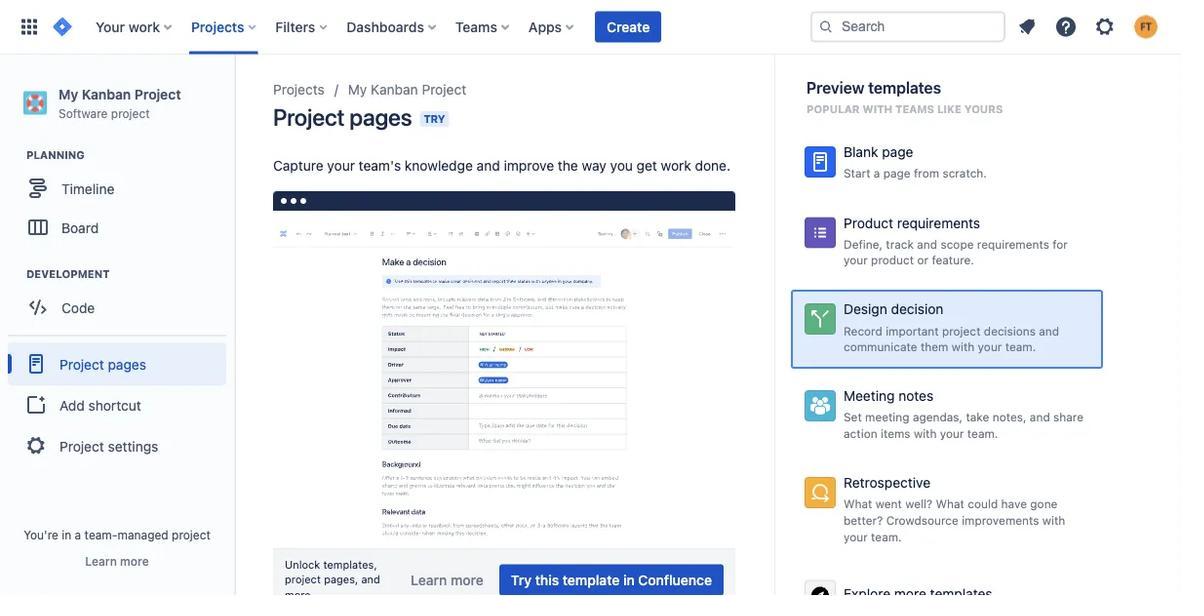 Task type: vqa. For each thing, say whether or not it's contained in the screenshot.


Task type: locate. For each thing, give the bounding box(es) containing it.
sidebar navigation image
[[213, 78, 256, 117]]

filters
[[276, 19, 315, 35]]

template
[[563, 572, 620, 588]]

and left improve
[[477, 158, 500, 174]]

pages up "add shortcut" button
[[108, 356, 146, 372]]

page
[[882, 144, 914, 160], [884, 166, 911, 180]]

development image
[[3, 263, 26, 286]]

your down "agendas,"
[[940, 427, 965, 440]]

1 vertical spatial more
[[451, 572, 484, 588]]

communicate
[[844, 340, 918, 354]]

or
[[918, 253, 929, 267]]

add
[[60, 397, 85, 413]]

project pages
[[273, 103, 412, 131], [60, 356, 146, 372]]

0 horizontal spatial kanban
[[82, 86, 131, 102]]

primary element
[[12, 0, 811, 54]]

work right the your
[[129, 19, 160, 35]]

0 horizontal spatial learn more button
[[85, 553, 149, 569]]

pages down "my kanban project" link
[[350, 103, 412, 131]]

project down your work dropdown button in the left top of the page
[[134, 86, 181, 102]]

projects button
[[185, 11, 264, 42]]

preview
[[807, 79, 865, 97]]

my inside my kanban project software project
[[59, 86, 78, 102]]

and down templates,
[[361, 573, 380, 586]]

and up or
[[917, 237, 938, 251]]

project up more.
[[285, 573, 321, 586]]

create button
[[595, 11, 662, 42]]

1 horizontal spatial learn more button
[[399, 565, 496, 596]]

action
[[844, 427, 878, 440]]

1 horizontal spatial my
[[348, 81, 367, 98]]

1 horizontal spatial a
[[874, 166, 881, 180]]

0 vertical spatial work
[[129, 19, 160, 35]]

1 horizontal spatial what
[[936, 497, 965, 511]]

group
[[8, 335, 226, 473]]

kanban up software
[[82, 86, 131, 102]]

a left team-
[[75, 528, 81, 542]]

my kanban project link
[[348, 78, 467, 101]]

projects up sidebar navigation 'image'
[[191, 19, 244, 35]]

0 vertical spatial a
[[874, 166, 881, 180]]

your down decisions
[[978, 340, 1002, 354]]

and left share
[[1030, 410, 1051, 424]]

more image
[[809, 584, 832, 596]]

team. down "better?"
[[871, 530, 902, 543]]

create
[[607, 19, 650, 35]]

went
[[876, 497, 902, 511]]

1 vertical spatial team.
[[968, 427, 999, 440]]

your inside retrospective what went well? what could have gone better? crowdsource improvements with your team.
[[844, 530, 868, 543]]

way
[[582, 158, 607, 174]]

more down managed
[[120, 554, 149, 568]]

notes,
[[993, 410, 1027, 424]]

group containing project pages
[[8, 335, 226, 473]]

1 horizontal spatial learn more
[[411, 572, 484, 588]]

0 horizontal spatial projects
[[191, 19, 244, 35]]

code
[[61, 299, 95, 315]]

projects down filters popup button
[[273, 81, 325, 98]]

learn more button down you're in a team-managed project
[[85, 553, 149, 569]]

project inside design decision record important project decisions and communicate them with your team.
[[943, 324, 981, 337]]

requirements left for
[[978, 237, 1050, 251]]

with down templates
[[863, 103, 893, 116]]

0 vertical spatial learn
[[85, 554, 117, 568]]

planning group
[[10, 148, 233, 253]]

blank
[[844, 144, 879, 160]]

page right blank on the right top of the page
[[882, 144, 914, 160]]

requirements
[[898, 214, 981, 231], [978, 237, 1050, 251]]

project right software
[[111, 106, 150, 120]]

settings
[[108, 438, 158, 454]]

team. for meeting notes
[[968, 427, 999, 440]]

0 vertical spatial pages
[[350, 103, 412, 131]]

my up software
[[59, 86, 78, 102]]

in right 'you're'
[[62, 528, 71, 542]]

learn more
[[85, 554, 149, 568], [411, 572, 484, 588]]

1 vertical spatial requirements
[[978, 237, 1050, 251]]

0 horizontal spatial work
[[129, 19, 160, 35]]

and right decisions
[[1039, 324, 1060, 337]]

done.
[[695, 158, 731, 174]]

banner
[[0, 0, 1182, 55]]

my
[[348, 81, 367, 98], [59, 86, 78, 102]]

more
[[120, 554, 149, 568], [451, 572, 484, 588]]

projects for projects popup button at the top left
[[191, 19, 244, 35]]

them
[[921, 340, 949, 354]]

kanban down dashboards dropdown button
[[371, 81, 418, 98]]

your work button
[[90, 11, 180, 42]]

0 horizontal spatial more
[[120, 554, 149, 568]]

learn
[[85, 554, 117, 568], [411, 572, 447, 588]]

0 horizontal spatial pages
[[108, 356, 146, 372]]

preview templates popular with teams like yours
[[807, 79, 1003, 116]]

2 horizontal spatial team.
[[1006, 340, 1036, 354]]

projects link
[[273, 78, 325, 101]]

important
[[886, 324, 939, 337]]

1 vertical spatial learn more
[[411, 572, 484, 588]]

and
[[477, 158, 500, 174], [917, 237, 938, 251], [1039, 324, 1060, 337], [1030, 410, 1051, 424], [361, 573, 380, 586]]

feature.
[[932, 253, 975, 267]]

board link
[[10, 208, 224, 247]]

with down gone
[[1043, 513, 1066, 527]]

in
[[62, 528, 71, 542], [623, 572, 635, 588]]

0 vertical spatial project pages
[[273, 103, 412, 131]]

0 horizontal spatial my
[[59, 86, 78, 102]]

0 horizontal spatial in
[[62, 528, 71, 542]]

learn right pages,
[[411, 572, 447, 588]]

work
[[129, 19, 160, 35], [661, 158, 692, 174]]

1 horizontal spatial kanban
[[371, 81, 418, 98]]

banner containing your work
[[0, 0, 1182, 55]]

learn more down you're in a team-managed project
[[85, 554, 149, 568]]

your down "better?"
[[844, 530, 868, 543]]

my right projects link
[[348, 81, 367, 98]]

unlock
[[285, 558, 320, 571]]

kanban inside my kanban project software project
[[82, 86, 131, 102]]

a right start
[[874, 166, 881, 180]]

2 vertical spatial team.
[[871, 530, 902, 543]]

project right managed
[[172, 528, 211, 542]]

a
[[874, 166, 881, 180], [75, 528, 81, 542]]

and for your
[[477, 158, 500, 174]]

learn for left learn more button
[[85, 554, 117, 568]]

templates
[[869, 79, 942, 97]]

this
[[535, 572, 559, 588]]

learn more left try
[[411, 572, 484, 588]]

my for my kanban project
[[348, 81, 367, 98]]

with inside meeting notes set meeting agendas, take notes, and share action items with your team.
[[914, 427, 937, 440]]

design
[[844, 301, 888, 317]]

search image
[[819, 19, 834, 35]]

1 vertical spatial work
[[661, 158, 692, 174]]

and inside design decision record important project decisions and communicate them with your team.
[[1039, 324, 1060, 337]]

0 vertical spatial team.
[[1006, 340, 1036, 354]]

learn more button left try
[[399, 565, 496, 596]]

team. inside meeting notes set meeting agendas, take notes, and share action items with your team.
[[968, 427, 999, 440]]

kanban for my kanban project software project
[[82, 86, 131, 102]]

work inside dropdown button
[[129, 19, 160, 35]]

share
[[1054, 410, 1084, 424]]

project settings
[[60, 438, 158, 454]]

project
[[422, 81, 467, 98], [134, 86, 181, 102], [273, 103, 345, 131], [60, 356, 104, 372], [60, 438, 104, 454]]

page left from
[[884, 166, 911, 180]]

1 vertical spatial project pages
[[60, 356, 146, 372]]

team.
[[1006, 340, 1036, 354], [968, 427, 999, 440], [871, 530, 902, 543]]

try this template in confluence button
[[499, 565, 724, 596]]

0 vertical spatial learn more
[[85, 554, 149, 568]]

team. down decisions
[[1006, 340, 1036, 354]]

and inside the unlock templates, project pages, and more.
[[361, 573, 380, 586]]

apps
[[529, 19, 562, 35]]

settings image
[[1094, 15, 1117, 39]]

learn down team-
[[85, 554, 117, 568]]

team. down take
[[968, 427, 999, 440]]

shortcut
[[88, 397, 141, 413]]

0 horizontal spatial what
[[844, 497, 873, 511]]

project pages up add shortcut
[[60, 356, 146, 372]]

1 vertical spatial in
[[623, 572, 635, 588]]

1 horizontal spatial in
[[623, 572, 635, 588]]

1 vertical spatial page
[[884, 166, 911, 180]]

1 vertical spatial projects
[[273, 81, 325, 98]]

items
[[881, 427, 911, 440]]

with down "agendas,"
[[914, 427, 937, 440]]

learn more inside button
[[411, 572, 484, 588]]

help image
[[1055, 15, 1078, 39]]

team. inside retrospective what went well? what could have gone better? crowdsource improvements with your team.
[[871, 530, 902, 543]]

1 vertical spatial pages
[[108, 356, 146, 372]]

you're in a team-managed project
[[24, 528, 211, 542]]

meeting notes image
[[809, 394, 832, 418]]

team. for retrospective
[[871, 530, 902, 543]]

0 vertical spatial projects
[[191, 19, 244, 35]]

learn more for the right learn more button
[[411, 572, 484, 588]]

your inside design decision record important project decisions and communicate them with your team.
[[978, 340, 1002, 354]]

0 horizontal spatial a
[[75, 528, 81, 542]]

0 horizontal spatial learn
[[85, 554, 117, 568]]

teams button
[[450, 11, 517, 42]]

what up "better?"
[[844, 497, 873, 511]]

0 horizontal spatial learn more
[[85, 554, 149, 568]]

your
[[327, 158, 355, 174], [844, 253, 868, 267], [978, 340, 1002, 354], [940, 427, 965, 440], [844, 530, 868, 543]]

kanban
[[371, 81, 418, 98], [82, 86, 131, 102]]

1 vertical spatial learn
[[411, 572, 447, 588]]

more left try
[[451, 572, 484, 588]]

projects inside popup button
[[191, 19, 244, 35]]

and inside 'product requirements define, track and scope requirements for your product or feature.'
[[917, 237, 938, 251]]

project pages down projects link
[[273, 103, 412, 131]]

1 horizontal spatial pages
[[350, 103, 412, 131]]

blank image
[[809, 150, 832, 174]]

scratch.
[[943, 166, 987, 180]]

0 vertical spatial in
[[62, 528, 71, 542]]

[object object] confluence template image
[[273, 211, 736, 596]]

1 horizontal spatial projects
[[273, 81, 325, 98]]

with right them
[[952, 340, 975, 354]]

have
[[1002, 497, 1027, 511]]

pages
[[350, 103, 412, 131], [108, 356, 146, 372]]

1 horizontal spatial more
[[451, 572, 484, 588]]

work right 'get'
[[661, 158, 692, 174]]

your down define,
[[844, 253, 868, 267]]

what right well?
[[936, 497, 965, 511]]

requirements up scope
[[898, 214, 981, 231]]

0 horizontal spatial project pages
[[60, 356, 146, 372]]

project up them
[[943, 324, 981, 337]]

1 horizontal spatial team.
[[968, 427, 999, 440]]

retrospective what went well? what could have gone better? crowdsource improvements with your team.
[[844, 475, 1066, 543]]

0 horizontal spatial team.
[[871, 530, 902, 543]]

1 horizontal spatial learn
[[411, 572, 447, 588]]

in right template at the bottom
[[623, 572, 635, 588]]

apps button
[[523, 11, 582, 42]]

a inside "blank page start a page from scratch."
[[874, 166, 881, 180]]

and for templates,
[[361, 573, 380, 586]]

with inside retrospective what went well? what could have gone better? crowdsource improvements with your team.
[[1043, 513, 1066, 527]]



Task type: describe. For each thing, give the bounding box(es) containing it.
with inside design decision record important project decisions and communicate them with your team.
[[952, 340, 975, 354]]

project inside my kanban project software project
[[134, 86, 181, 102]]

your inside 'product requirements define, track and scope requirements for your product or feature.'
[[844, 253, 868, 267]]

product requirements image
[[809, 221, 832, 244]]

software
[[59, 106, 108, 120]]

learn more for left learn more button
[[85, 554, 149, 568]]

capture
[[273, 158, 324, 174]]

1 horizontal spatial project pages
[[273, 103, 412, 131]]

confluence
[[639, 572, 712, 588]]

product
[[871, 253, 914, 267]]

take
[[966, 410, 990, 424]]

templates,
[[323, 558, 377, 571]]

from
[[914, 166, 940, 180]]

project settings link
[[8, 425, 226, 468]]

retrospective image
[[809, 481, 832, 504]]

2 what from the left
[[936, 497, 965, 511]]

and inside meeting notes set meeting agendas, take notes, and share action items with your team.
[[1030, 410, 1051, 424]]

appswitcher icon image
[[18, 15, 41, 39]]

capture your team's knowledge and improve the way you get work done.
[[273, 158, 731, 174]]

try this template in confluence
[[511, 572, 712, 588]]

could
[[968, 497, 998, 511]]

for
[[1053, 237, 1068, 251]]

notes
[[899, 388, 934, 404]]

kanban for my kanban project
[[371, 81, 418, 98]]

and for requirements
[[917, 237, 938, 251]]

timeline
[[61, 180, 114, 196]]

team's
[[359, 158, 401, 174]]

design decision record important project decisions and communicate them with your team.
[[844, 301, 1060, 354]]

product
[[844, 214, 894, 231]]

in inside try this template in confluence button
[[623, 572, 635, 588]]

decisions
[[984, 324, 1036, 337]]

with inside the preview templates popular with teams like yours
[[863, 103, 893, 116]]

try
[[424, 113, 445, 125]]

project inside my kanban project software project
[[111, 106, 150, 120]]

blank page start a page from scratch.
[[844, 144, 987, 180]]

start
[[844, 166, 871, 180]]

my kanban project
[[348, 81, 467, 98]]

your inside meeting notes set meeting agendas, take notes, and share action items with your team.
[[940, 427, 965, 440]]

jira software image
[[51, 15, 74, 39]]

0 vertical spatial requirements
[[898, 214, 981, 231]]

meeting
[[866, 410, 910, 424]]

timeline link
[[10, 169, 224, 208]]

notifications image
[[1016, 15, 1039, 39]]

dashboards
[[347, 19, 424, 35]]

planning
[[26, 149, 85, 162]]

your profile and settings image
[[1135, 15, 1158, 39]]

development group
[[10, 267, 233, 333]]

0 vertical spatial page
[[882, 144, 914, 160]]

crowdsource
[[887, 513, 959, 527]]

1 vertical spatial a
[[75, 528, 81, 542]]

my kanban project software project
[[59, 86, 181, 120]]

0 vertical spatial more
[[120, 554, 149, 568]]

1 what from the left
[[844, 497, 873, 511]]

your work
[[96, 19, 160, 35]]

better?
[[844, 513, 883, 527]]

learn for the right learn more button
[[411, 572, 447, 588]]

project up the try
[[422, 81, 467, 98]]

your
[[96, 19, 125, 35]]

board
[[61, 219, 99, 235]]

well?
[[906, 497, 933, 511]]

knowledge
[[405, 158, 473, 174]]

planning image
[[3, 144, 26, 167]]

managed
[[118, 528, 168, 542]]

unlock templates, project pages, and more.
[[285, 558, 380, 596]]

set
[[844, 410, 862, 424]]

meeting
[[844, 388, 895, 404]]

more.
[[285, 589, 314, 596]]

add shortcut button
[[8, 386, 226, 425]]

filters button
[[270, 11, 335, 42]]

pages,
[[324, 573, 358, 586]]

project up add on the bottom of page
[[60, 356, 104, 372]]

record
[[844, 324, 883, 337]]

projects for projects link
[[273, 81, 325, 98]]

decision image
[[809, 308, 832, 331]]

teams
[[456, 19, 498, 35]]

dashboards button
[[341, 11, 444, 42]]

decision
[[891, 301, 944, 317]]

your left team's
[[327, 158, 355, 174]]

code link
[[10, 288, 224, 327]]

my for my kanban project software project
[[59, 86, 78, 102]]

project down add on the bottom of page
[[60, 438, 104, 454]]

yours
[[965, 103, 1003, 116]]

retrospective
[[844, 475, 931, 491]]

improve
[[504, 158, 554, 174]]

the
[[558, 158, 578, 174]]

team. inside design decision record important project decisions and communicate them with your team.
[[1006, 340, 1036, 354]]

project pages inside group
[[60, 356, 146, 372]]

you're
[[24, 528, 58, 542]]

project inside the unlock templates, project pages, and more.
[[285, 573, 321, 586]]

teams
[[896, 103, 935, 116]]

agendas,
[[913, 410, 963, 424]]

Search field
[[811, 11, 1006, 42]]

gone
[[1031, 497, 1058, 511]]

define,
[[844, 237, 883, 251]]

try
[[511, 572, 532, 588]]

scope
[[941, 237, 974, 251]]

product requirements define, track and scope requirements for your product or feature.
[[844, 214, 1068, 267]]

1 horizontal spatial work
[[661, 158, 692, 174]]

edit image
[[195, 351, 219, 374]]

get
[[637, 158, 657, 174]]

you
[[610, 158, 633, 174]]

team-
[[85, 528, 118, 542]]

pages inside group
[[108, 356, 146, 372]]

add shortcut
[[60, 397, 141, 413]]

improvements
[[962, 513, 1040, 527]]

track
[[886, 237, 914, 251]]

jira software image
[[51, 15, 74, 39]]

project down projects link
[[273, 103, 345, 131]]

meeting notes set meeting agendas, take notes, and share action items with your team.
[[844, 388, 1084, 440]]

project pages link
[[8, 343, 226, 386]]



